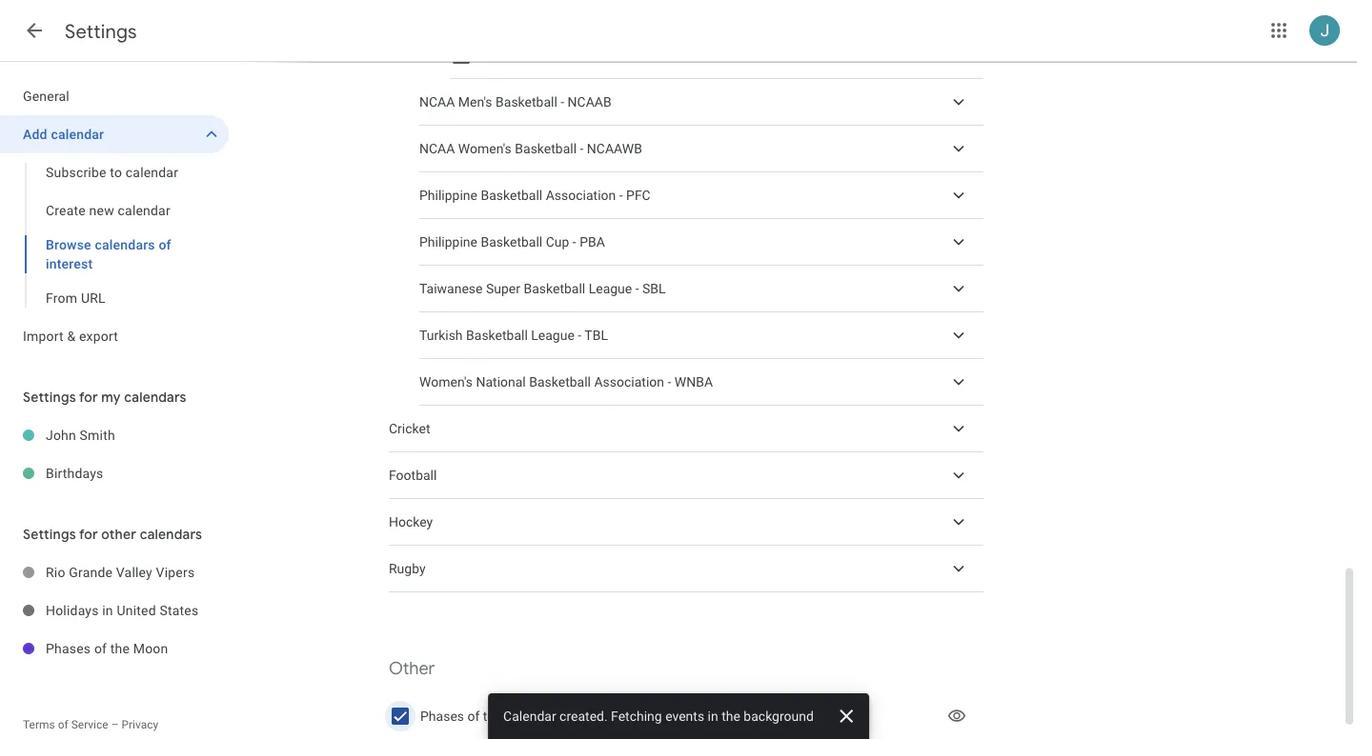 Task type: describe. For each thing, give the bounding box(es) containing it.
league inside turkish basketball league - tbl tree item
[[531, 328, 575, 343]]

created.
[[560, 709, 608, 724]]

holidays
[[46, 603, 99, 619]]

general
[[23, 88, 70, 104]]

settings for other calendars
[[23, 526, 202, 543]]

basketball inside taiwanese super basketball league - sbl tree item
[[524, 281, 585, 297]]

1 vertical spatial moon
[[505, 709, 539, 725]]

go back image
[[23, 19, 46, 42]]

taiwanese
[[419, 281, 483, 297]]

birthdays link
[[46, 455, 229, 493]]

vipers
[[156, 565, 195, 580]]

of left calendar
[[467, 709, 480, 725]]

settings for my calendars
[[23, 389, 186, 406]]

turkish
[[419, 328, 463, 343]]

philippine for philippine basketball cup - pba
[[419, 234, 477, 250]]

1 horizontal spatial the
[[483, 709, 502, 725]]

national
[[476, 374, 526, 390]]

browse
[[46, 237, 91, 253]]

westchester knicks
[[481, 47, 598, 63]]

turkish basketball league - tbl tree item
[[419, 313, 984, 359]]

calendar for subscribe to calendar
[[126, 164, 178, 180]]

calendar inside tree item
[[51, 126, 104, 142]]

john smith tree item
[[0, 416, 229, 455]]

men's
[[458, 94, 492, 110]]

for for other
[[79, 526, 98, 543]]

1 horizontal spatial phases
[[420, 709, 464, 725]]

subscribe
[[46, 164, 106, 180]]

association inside tree item
[[594, 374, 664, 390]]

group containing subscribe to calendar
[[0, 153, 229, 317]]

smith
[[80, 427, 115, 443]]

hockey tree item
[[389, 499, 984, 546]]

holidays in united states tree item
[[0, 592, 229, 630]]

add
[[23, 126, 47, 142]]

- left sbl
[[635, 281, 639, 297]]

hockey
[[389, 514, 433, 530]]

league inside taiwanese super basketball league - sbl tree item
[[589, 281, 632, 297]]

united
[[117, 603, 156, 619]]

1 vertical spatial in
[[708, 709, 718, 724]]

holidays in united states
[[46, 603, 199, 619]]

rio grande valley vipers tree item
[[0, 554, 229, 592]]

phases of the moon tree item
[[0, 630, 229, 668]]

women's inside ncaa women's basketball - ncaawb 'tree item'
[[458, 141, 512, 157]]

- for pfc
[[619, 188, 623, 203]]

calendar created. fetching events in the background
[[503, 709, 814, 724]]

of right terms
[[58, 719, 68, 732]]

basketball inside ncaa men's basketball - ncaab tree item
[[496, 94, 557, 110]]

philippine basketball association - pfc tree item
[[419, 172, 984, 219]]

westchester
[[481, 47, 555, 63]]

john
[[46, 427, 76, 443]]

tree containing general
[[0, 77, 229, 355]]

cricket tree item
[[389, 406, 984, 453]]

add calendar tree item
[[0, 115, 229, 153]]

terms of service link
[[23, 719, 108, 732]]

of inside "link"
[[94, 641, 107, 657]]

calendars for other
[[140, 526, 202, 543]]

privacy link
[[121, 719, 158, 732]]

states
[[160, 603, 199, 619]]

philippine basketball cup - pba tree item
[[419, 219, 984, 266]]

basketball inside the philippine basketball association - pfc 'tree item'
[[481, 188, 542, 203]]

ncaa men's basketball - ncaab
[[419, 94, 612, 110]]

other
[[101, 526, 136, 543]]

cricket
[[389, 421, 430, 437]]

rugby
[[389, 561, 426, 577]]

basketball inside ncaa women's basketball - ncaawb 'tree item'
[[515, 141, 577, 157]]

rio grande valley vipers
[[46, 565, 195, 580]]

terms of service – privacy
[[23, 719, 158, 732]]

new
[[89, 203, 114, 218]]

terms
[[23, 719, 55, 732]]

ncaa for ncaa women's basketball - ncaawb
[[419, 141, 455, 157]]

super
[[486, 281, 520, 297]]

settings heading
[[65, 19, 137, 43]]

create
[[46, 203, 86, 218]]



Task type: vqa. For each thing, say whether or not it's contained in the screenshot.
row containing 48
no



Task type: locate. For each thing, give the bounding box(es) containing it.
rugby tree item
[[389, 546, 984, 593]]

wnba
[[675, 374, 713, 390]]

the down holidays in united states
[[110, 641, 130, 657]]

1 vertical spatial phases of the moon
[[420, 709, 539, 725]]

- for tbl
[[578, 328, 582, 343]]

basketball right national
[[529, 374, 591, 390]]

the left calendar
[[483, 709, 502, 725]]

–
[[111, 719, 119, 732]]

interest
[[46, 256, 93, 272]]

2 vertical spatial calendars
[[140, 526, 202, 543]]

ncaa down the ncaa men's basketball - ncaab
[[419, 141, 455, 157]]

0 vertical spatial calendar
[[51, 126, 104, 142]]

from url
[[46, 290, 106, 306]]

0 horizontal spatial the
[[110, 641, 130, 657]]

- right cup
[[573, 234, 576, 250]]

group
[[0, 153, 229, 317]]

1 for from the top
[[79, 389, 98, 406]]

ncaa men's basketball - ncaab tree item
[[419, 79, 984, 126]]

1 vertical spatial league
[[531, 328, 575, 343]]

the
[[110, 641, 130, 657], [722, 709, 740, 724], [483, 709, 502, 725]]

calendars for my
[[124, 389, 186, 406]]

settings for settings for my calendars
[[23, 389, 76, 406]]

service
[[71, 719, 108, 732]]

2 ncaa from the top
[[419, 141, 455, 157]]

- inside 'tree item'
[[580, 141, 584, 157]]

ncaawb
[[587, 141, 642, 157]]

women's national basketball association - wnba tree item
[[419, 359, 984, 406]]

2 for from the top
[[79, 526, 98, 543]]

0 vertical spatial ncaa
[[419, 94, 455, 110]]

&
[[67, 328, 76, 344]]

0 horizontal spatial moon
[[133, 641, 168, 657]]

moon inside "link"
[[133, 641, 168, 657]]

basketball inside women's national basketball association - wnba tree item
[[529, 374, 591, 390]]

ncaa inside tree item
[[419, 94, 455, 110]]

1 vertical spatial calendar
[[126, 164, 178, 180]]

moon down holidays in united states link
[[133, 641, 168, 657]]

in left united
[[102, 603, 113, 619]]

settings up rio
[[23, 526, 76, 543]]

calendars
[[95, 237, 155, 253], [124, 389, 186, 406], [140, 526, 202, 543]]

calendar
[[503, 709, 556, 724]]

the right the events
[[722, 709, 740, 724]]

0 vertical spatial philippine
[[419, 188, 477, 203]]

women's down turkish
[[419, 374, 473, 390]]

league left tbl
[[531, 328, 575, 343]]

of
[[159, 237, 171, 253], [94, 641, 107, 657], [467, 709, 480, 725], [58, 719, 68, 732]]

1 vertical spatial calendars
[[124, 389, 186, 406]]

1 vertical spatial ncaa
[[419, 141, 455, 157]]

rio
[[46, 565, 65, 580]]

settings right go back 'icon'
[[65, 19, 137, 43]]

0 vertical spatial league
[[589, 281, 632, 297]]

0 horizontal spatial league
[[531, 328, 575, 343]]

rio grande valley vipers link
[[46, 554, 229, 592]]

calendar right the new
[[118, 203, 170, 218]]

1 horizontal spatial league
[[589, 281, 632, 297]]

in inside tree item
[[102, 603, 113, 619]]

- left wnba
[[668, 374, 671, 390]]

calendar up subscribe
[[51, 126, 104, 142]]

taiwanese super basketball league - sbl
[[419, 281, 666, 297]]

pfc
[[626, 188, 651, 203]]

ncaa for ncaa men's basketball - ncaab
[[419, 94, 455, 110]]

phases of the moon down other
[[420, 709, 539, 725]]

0 vertical spatial women's
[[458, 141, 512, 157]]

1 ncaa from the top
[[419, 94, 455, 110]]

of down create new calendar
[[159, 237, 171, 253]]

basketball inside turkish basketball league - tbl tree item
[[466, 328, 528, 343]]

for
[[79, 389, 98, 406], [79, 526, 98, 543]]

1 vertical spatial association
[[594, 374, 664, 390]]

phases down holidays
[[46, 641, 91, 657]]

import & export
[[23, 328, 118, 344]]

2 philippine from the top
[[419, 234, 477, 250]]

- for ncaawb
[[580, 141, 584, 157]]

- for pba
[[573, 234, 576, 250]]

birthdays tree item
[[0, 455, 229, 493]]

phases of the moon
[[46, 641, 168, 657], [420, 709, 539, 725]]

women's
[[458, 141, 512, 157], [419, 374, 473, 390]]

basketball
[[496, 94, 557, 110], [515, 141, 577, 157], [481, 188, 542, 203], [481, 234, 542, 250], [524, 281, 585, 297], [466, 328, 528, 343], [529, 374, 591, 390]]

settings for other calendars tree
[[0, 554, 229, 668]]

0 vertical spatial moon
[[133, 641, 168, 657]]

basketball left cup
[[481, 234, 542, 250]]

- left tbl
[[578, 328, 582, 343]]

association inside 'tree item'
[[546, 188, 616, 203]]

calendar right to
[[126, 164, 178, 180]]

1 vertical spatial phases
[[420, 709, 464, 725]]

calendars inside 'browse calendars of interest'
[[95, 237, 155, 253]]

subscribe to calendar
[[46, 164, 178, 180]]

association up pba
[[546, 188, 616, 203]]

privacy
[[121, 719, 158, 732]]

the inside "link"
[[110, 641, 130, 657]]

for for my
[[79, 389, 98, 406]]

phases
[[46, 641, 91, 657], [420, 709, 464, 725]]

2 vertical spatial settings
[[23, 526, 76, 543]]

0 vertical spatial phases
[[46, 641, 91, 657]]

1 vertical spatial women's
[[419, 374, 473, 390]]

my
[[101, 389, 121, 406]]

phases inside "link"
[[46, 641, 91, 657]]

cup
[[546, 234, 569, 250]]

phases down other
[[420, 709, 464, 725]]

birthdays
[[46, 466, 103, 481]]

philippine up taiwanese at the top of the page
[[419, 234, 477, 250]]

holidays in united states link
[[46, 592, 229, 630]]

tbl
[[585, 328, 608, 343]]

ncaab
[[568, 94, 612, 110]]

2 horizontal spatial the
[[722, 709, 740, 724]]

basketball up ncaa women's basketball - ncaawb
[[496, 94, 557, 110]]

philippine basketball association - pfc
[[419, 188, 651, 203]]

phases of the moon link
[[46, 630, 229, 668]]

of inside 'browse calendars of interest'
[[159, 237, 171, 253]]

moon left created.
[[505, 709, 539, 725]]

philippine
[[419, 188, 477, 203], [419, 234, 477, 250]]

ncaa left men's
[[419, 94, 455, 110]]

from
[[46, 290, 77, 306]]

football tree item
[[389, 453, 984, 499]]

export
[[79, 328, 118, 344]]

league left sbl
[[589, 281, 632, 297]]

calendars right my
[[124, 389, 186, 406]]

ncaa women's basketball - ncaawb
[[419, 141, 642, 157]]

settings up john
[[23, 389, 76, 406]]

basketball inside 'philippine basketball cup - pba' tree item
[[481, 234, 542, 250]]

0 vertical spatial for
[[79, 389, 98, 406]]

tree
[[0, 77, 229, 355]]

women's down men's
[[458, 141, 512, 157]]

ncaa women's basketball - ncaawb tree item
[[419, 126, 984, 172]]

philippine for philippine basketball association - pfc
[[419, 188, 477, 203]]

1 vertical spatial philippine
[[419, 234, 477, 250]]

in
[[102, 603, 113, 619], [708, 709, 718, 724]]

0 vertical spatial association
[[546, 188, 616, 203]]

moon
[[133, 641, 168, 657], [505, 709, 539, 725]]

2 vertical spatial calendar
[[118, 203, 170, 218]]

0 vertical spatial in
[[102, 603, 113, 619]]

pba
[[580, 234, 605, 250]]

calendars up vipers
[[140, 526, 202, 543]]

basketball down cup
[[524, 281, 585, 297]]

other
[[389, 658, 435, 680]]

- left pfc
[[619, 188, 623, 203]]

0 horizontal spatial phases
[[46, 641, 91, 657]]

add calendar
[[23, 126, 104, 142]]

- inside 'tree item'
[[619, 188, 623, 203]]

background
[[744, 709, 814, 724]]

turkish basketball league - tbl
[[419, 328, 608, 343]]

grande
[[69, 565, 113, 580]]

0 vertical spatial phases of the moon
[[46, 641, 168, 657]]

philippine basketball cup - pba
[[419, 234, 605, 250]]

women's national basketball association - wnba
[[419, 374, 713, 390]]

knicks
[[559, 47, 598, 63]]

league
[[589, 281, 632, 297], [531, 328, 575, 343]]

0 vertical spatial calendars
[[95, 237, 155, 253]]

0 horizontal spatial phases of the moon
[[46, 641, 168, 657]]

1 vertical spatial for
[[79, 526, 98, 543]]

to
[[110, 164, 122, 180]]

events
[[665, 709, 704, 724]]

calendar for create new calendar
[[118, 203, 170, 218]]

browse calendars of interest
[[46, 237, 171, 272]]

- left ncaab
[[561, 94, 564, 110]]

philippine inside tree item
[[419, 234, 477, 250]]

basketball up philippine basketball association - pfc
[[515, 141, 577, 157]]

url
[[81, 290, 106, 306]]

create new calendar
[[46, 203, 170, 218]]

- left ncaawb
[[580, 141, 584, 157]]

- for ncaab
[[561, 94, 564, 110]]

1 philippine from the top
[[419, 188, 477, 203]]

1 horizontal spatial in
[[708, 709, 718, 724]]

of down holidays in united states tree item
[[94, 641, 107, 657]]

fetching
[[611, 709, 662, 724]]

association down tbl
[[594, 374, 664, 390]]

for left the other
[[79, 526, 98, 543]]

association
[[546, 188, 616, 203], [594, 374, 664, 390]]

for left my
[[79, 389, 98, 406]]

calendar
[[51, 126, 104, 142], [126, 164, 178, 180], [118, 203, 170, 218]]

settings for my calendars tree
[[0, 416, 229, 493]]

football
[[389, 468, 437, 483]]

valley
[[116, 565, 152, 580]]

phases of the moon inside "link"
[[46, 641, 168, 657]]

calendars down create new calendar
[[95, 237, 155, 253]]

john smith
[[46, 427, 115, 443]]

basketball up "philippine basketball cup - pba"
[[481, 188, 542, 203]]

ncaa inside 'tree item'
[[419, 141, 455, 157]]

philippine inside 'tree item'
[[419, 188, 477, 203]]

1 horizontal spatial phases of the moon
[[420, 709, 539, 725]]

settings for settings
[[65, 19, 137, 43]]

sbl
[[642, 281, 666, 297]]

settings for settings for other calendars
[[23, 526, 76, 543]]

1 horizontal spatial moon
[[505, 709, 539, 725]]

basketball up national
[[466, 328, 528, 343]]

in right the events
[[708, 709, 718, 724]]

philippine up "philippine basketball cup - pba"
[[419, 188, 477, 203]]

women's inside women's national basketball association - wnba tree item
[[419, 374, 473, 390]]

phases of the moon down holidays in united states tree item
[[46, 641, 168, 657]]

0 vertical spatial settings
[[65, 19, 137, 43]]

0 horizontal spatial in
[[102, 603, 113, 619]]

import
[[23, 328, 64, 344]]

1 vertical spatial settings
[[23, 389, 76, 406]]

-
[[561, 94, 564, 110], [580, 141, 584, 157], [619, 188, 623, 203], [573, 234, 576, 250], [635, 281, 639, 297], [578, 328, 582, 343], [668, 374, 671, 390]]

taiwanese super basketball league - sbl tree item
[[419, 266, 984, 313]]

settings
[[65, 19, 137, 43], [23, 389, 76, 406], [23, 526, 76, 543]]

ncaa
[[419, 94, 455, 110], [419, 141, 455, 157]]



